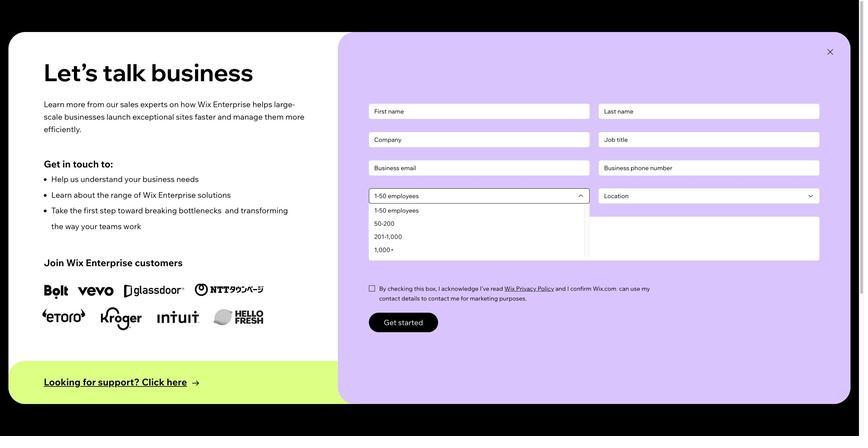Task type: locate. For each thing, give the bounding box(es) containing it.
Company text field
[[369, 132, 590, 148]]

What would you like to discuss? text field
[[369, 217, 820, 261]]

Last name text field
[[599, 104, 820, 119]]

list box
[[369, 204, 590, 257]]

Job title text field
[[599, 132, 820, 148]]



Task type: describe. For each thing, give the bounding box(es) containing it.
Business email email field
[[369, 161, 590, 176]]

First name text field
[[369, 104, 590, 119]]

Business phone number telephone field
[[599, 161, 820, 176]]



Task type: vqa. For each thing, say whether or not it's contained in the screenshot.
the middle the
no



